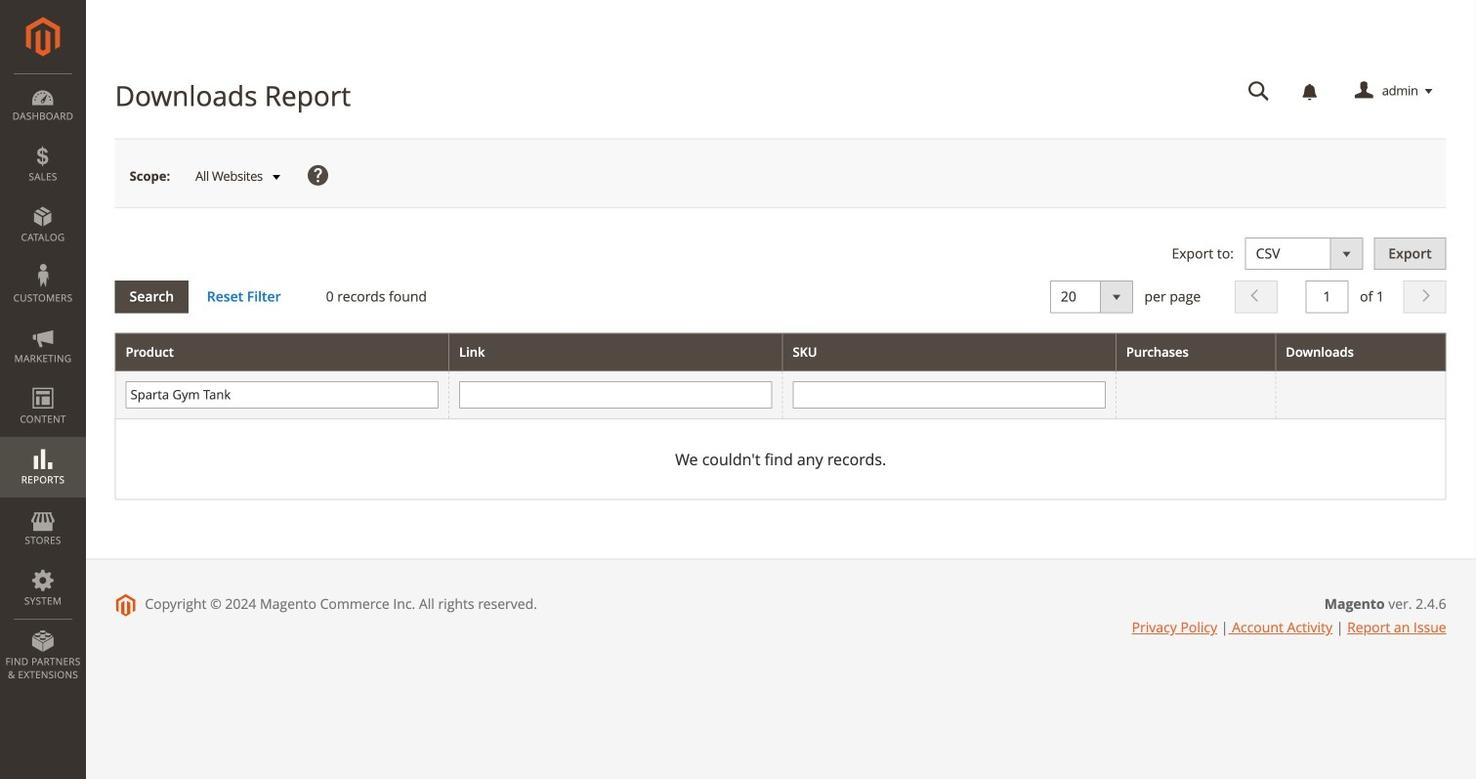 Task type: locate. For each thing, give the bounding box(es) containing it.
None text field
[[1235, 74, 1284, 108], [1306, 281, 1349, 313], [459, 381, 773, 408], [1235, 74, 1284, 108], [1306, 281, 1349, 313], [459, 381, 773, 408]]

menu bar
[[0, 73, 86, 691]]

None text field
[[126, 381, 439, 408], [793, 381, 1106, 408], [126, 381, 439, 408], [793, 381, 1106, 408]]

magento admin panel image
[[26, 17, 60, 57]]



